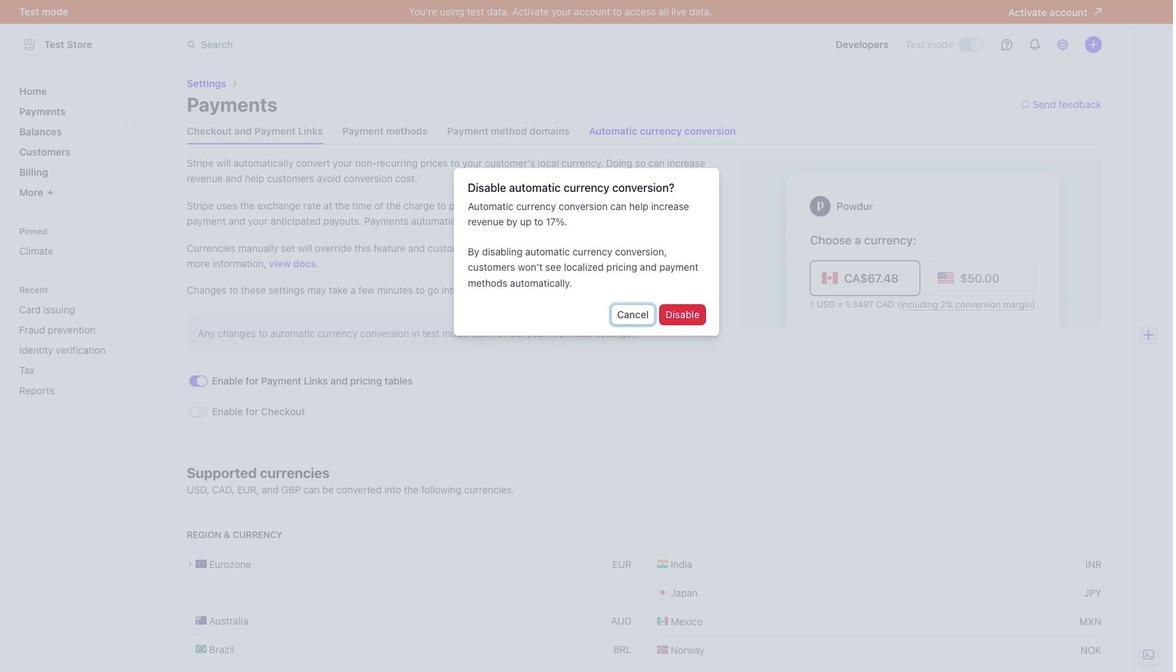 Task type: describe. For each thing, give the bounding box(es) containing it.
no image
[[657, 645, 668, 656]]

2 recent element from the top
[[14, 298, 151, 402]]



Task type: locate. For each thing, give the bounding box(es) containing it.
eu image
[[195, 559, 206, 570]]

br image
[[195, 644, 206, 656]]

jp image
[[657, 588, 668, 599]]

in image
[[657, 559, 668, 570]]

None search field
[[179, 32, 573, 58]]

core navigation links element
[[14, 80, 151, 204]]

au image
[[195, 616, 206, 627]]

1 recent element from the top
[[14, 285, 151, 402]]

recent element
[[14, 285, 151, 402], [14, 298, 151, 402]]

pinned element
[[14, 226, 151, 263]]

tab list
[[187, 119, 1102, 145]]

mx image
[[657, 616, 668, 628]]

a customer in canada views a price localized from usd to cad image
[[741, 156, 1102, 328]]



Task type: vqa. For each thing, say whether or not it's contained in the screenshot.
1st Recent element from the bottom
yes



